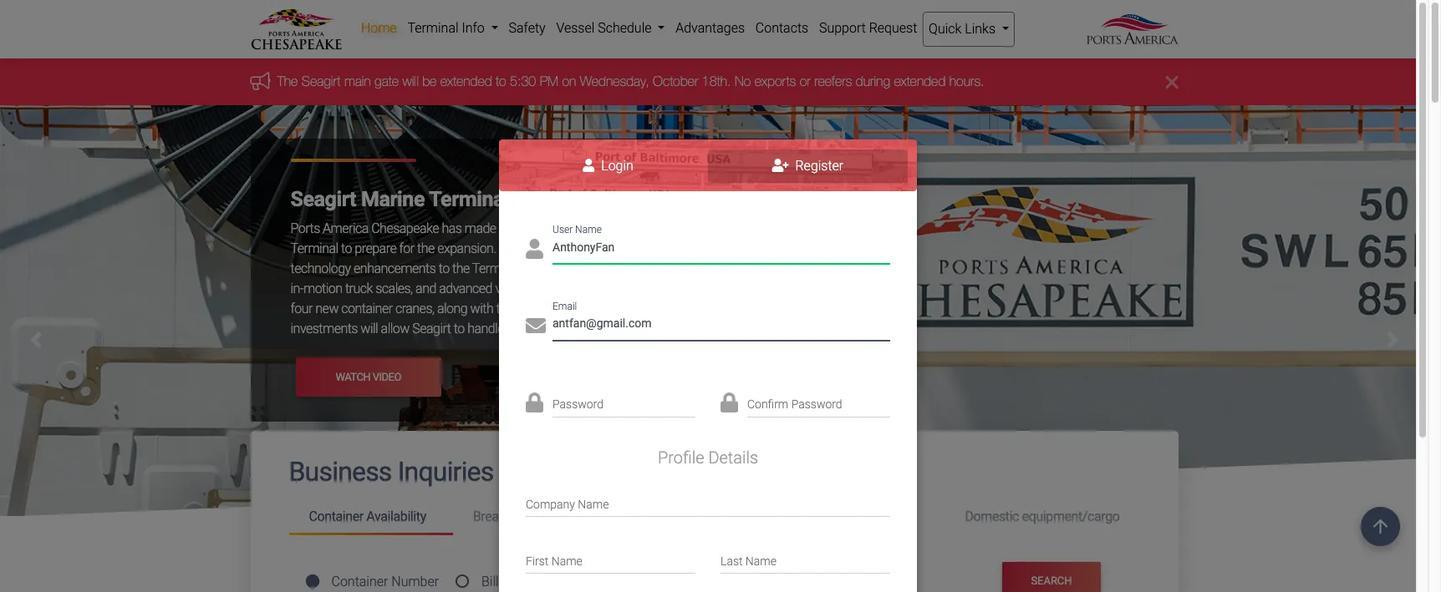 Task type: vqa. For each thing, say whether or not it's contained in the screenshot.
second 128 from left
no



Task type: locate. For each thing, give the bounding box(es) containing it.
1 password from the left
[[553, 398, 604, 412]]

investments
[[630, 281, 697, 297], [291, 321, 358, 337]]

contacts
[[756, 20, 809, 36]]

email
[[553, 301, 577, 312]]

terminal up visibility
[[472, 261, 520, 277]]

eir reprint
[[801, 509, 864, 525]]

name for user name
[[575, 224, 602, 236]]

investments down new
[[291, 321, 358, 337]]

register
[[792, 158, 844, 174]]

Company Name text field
[[526, 488, 891, 518]]

home link
[[356, 12, 402, 45]]

confirm
[[748, 398, 789, 412]]

1 horizontal spatial availability
[[532, 509, 592, 525]]

marine up terminal
[[695, 221, 733, 237]]

2 password from the left
[[792, 398, 843, 412]]

support
[[819, 20, 866, 36]]

to inside alert
[[496, 74, 506, 89]]

1 availability from the left
[[367, 509, 426, 525]]

operating
[[523, 261, 576, 277]]

seagirt
[[302, 74, 341, 89], [291, 188, 356, 212], [654, 221, 693, 237], [412, 321, 451, 337]]

1 extended from the left
[[441, 74, 492, 89]]

enter container numbers
[[727, 575, 875, 591]]

2 availability from the left
[[532, 509, 592, 525]]

container number
[[332, 574, 439, 590]]

1 horizontal spatial will
[[403, 74, 419, 89]]

(tos),
[[623, 261, 657, 277]]

password
[[553, 398, 604, 412], [792, 398, 843, 412]]

the seagirt main gate will be extended to 5:30 pm on wednesday, october 18th.  no exports or reefers during extended hours. link
[[277, 74, 985, 89]]

first name
[[526, 555, 583, 568]]

significant
[[499, 221, 555, 237]]

availability down business inquiries
[[367, 509, 426, 525]]

of
[[502, 574, 516, 590]]

watch video link
[[296, 358, 441, 397]]

the
[[277, 74, 298, 89]]

equipment/cargo
[[1022, 509, 1120, 525]]

name right first
[[552, 555, 583, 568]]

Email text field
[[553, 311, 891, 341]]

password right lock icon
[[553, 398, 604, 412]]

pm
[[540, 74, 559, 89]]

envelope image
[[526, 316, 546, 336]]

to left 5:30
[[496, 74, 506, 89]]

enter
[[727, 575, 758, 591]]

terminal
[[429, 188, 510, 212], [291, 241, 338, 257], [472, 261, 520, 277]]

0 horizontal spatial marine
[[361, 188, 425, 212]]

seagirt right the
[[302, 74, 341, 89]]

the seagirt main gate will be extended to 5:30 pm on wednesday, october 18th.  no exports or reefers during extended hours.
[[277, 74, 985, 89]]

include up weigh-
[[711, 241, 750, 257]]

will inside alert
[[403, 74, 419, 89]]

details
[[709, 448, 759, 468]]

include
[[711, 241, 750, 257], [700, 281, 739, 297]]

container down "business"
[[309, 509, 364, 525]]

hours.
[[950, 74, 985, 89]]

the right 'for'
[[417, 241, 435, 257]]

user image
[[526, 239, 544, 260]]

search button
[[1003, 562, 1101, 593]]

support request
[[819, 20, 918, 36]]

50-
[[631, 301, 648, 317]]

support request link
[[814, 12, 923, 45]]

last name
[[721, 555, 777, 568]]

password right "confirm"
[[792, 398, 843, 412]]

to
[[496, 74, 506, 89], [341, 241, 352, 257], [630, 241, 641, 257], [439, 261, 450, 277], [454, 321, 465, 337]]

1 horizontal spatial marine
[[695, 221, 733, 237]]

be
[[422, 74, 437, 89]]

1 horizontal spatial extended
[[894, 74, 946, 89]]

1 vertical spatial investments
[[291, 321, 358, 337]]

the
[[417, 241, 435, 257], [644, 241, 661, 257], [452, 261, 470, 277], [496, 301, 514, 317]]

marine inside ports america chesapeake has made significant improvements at seagirt marine terminal to                          prepare for the expansion. infrastructure upgrades to the terminal include technology                          enhancements to the terminal operating system (tos), improved weigh- in-motion truck scales,                          and advanced visibility tools. additional investments include four new container cranes,                          along with the upgrade of a second 50-foot berth. these investments will allow seagirt                          to handle two 14,000 teu vessels simultaneously.
[[695, 221, 733, 237]]

with
[[470, 301, 494, 317]]

Last Name text field
[[721, 545, 891, 574]]

tab list
[[499, 140, 917, 191]]

container for container number
[[332, 574, 388, 590]]

domestic equipment/cargo link
[[945, 502, 1140, 533]]

name up upgrades
[[575, 224, 602, 236]]

foot
[[648, 301, 671, 317]]

main
[[344, 74, 371, 89]]

allow
[[381, 321, 410, 337]]

name right the company
[[578, 498, 609, 512]]

vessels
[[596, 321, 637, 337]]

will down container
[[361, 321, 378, 337]]

company name
[[526, 498, 609, 512]]

0 horizontal spatial will
[[361, 321, 378, 337]]

0 vertical spatial will
[[403, 74, 419, 89]]

has
[[442, 221, 462, 237]]

breakbulk availability
[[473, 509, 592, 525]]

container availability
[[309, 509, 426, 525]]

visibility
[[495, 281, 538, 297]]

gate
[[375, 74, 399, 89]]

availability up first name at bottom left
[[532, 509, 592, 525]]

1 vertical spatial marine
[[695, 221, 733, 237]]

terminal up the technology
[[291, 241, 338, 257]]

safety link
[[504, 12, 551, 45]]

0 vertical spatial terminal
[[429, 188, 510, 212]]

inquiries
[[398, 457, 494, 489]]

availability
[[367, 509, 426, 525], [532, 509, 592, 525]]

additional
[[573, 281, 627, 297]]

1 horizontal spatial password
[[792, 398, 843, 412]]

domestic equipment/cargo
[[965, 509, 1120, 525]]

scales,
[[376, 281, 413, 297]]

to up (tos),
[[630, 241, 641, 257]]

terminal up made
[[429, 188, 510, 212]]

extended right during
[[894, 74, 946, 89]]

0 horizontal spatial investments
[[291, 321, 358, 337]]

bill of lading
[[482, 574, 558, 590]]

0 horizontal spatial availability
[[367, 509, 426, 525]]

go to top image
[[1361, 508, 1401, 547]]

investments up foot
[[630, 281, 697, 297]]

0 horizontal spatial password
[[553, 398, 604, 412]]

0 vertical spatial marine
[[361, 188, 425, 212]]

prepare
[[355, 241, 397, 257]]

number
[[392, 574, 439, 590]]

two
[[507, 321, 528, 337]]

tools.
[[540, 281, 570, 297]]

extended right be
[[441, 74, 492, 89]]

advanced
[[439, 281, 493, 297]]

profile details
[[658, 448, 759, 468]]

technology
[[291, 261, 351, 277]]

name up enter
[[746, 555, 777, 568]]

seagirt marine terminal expansion
[[291, 188, 608, 212]]

container left 'number' at left bottom
[[332, 574, 388, 590]]

system
[[579, 261, 620, 277]]

will
[[403, 74, 419, 89], [361, 321, 378, 337]]

0 horizontal spatial extended
[[441, 74, 492, 89]]

Password password field
[[553, 388, 696, 418]]

0 vertical spatial investments
[[630, 281, 697, 297]]

will inside ports america chesapeake has made significant improvements at seagirt marine terminal to                          prepare for the expansion. infrastructure upgrades to the terminal include technology                          enhancements to the terminal operating system (tos), improved weigh- in-motion truck scales,                          and advanced visibility tools. additional investments include four new container cranes,                          along with the upgrade of a second 50-foot berth. these investments will allow seagirt                          to handle two 14,000 teu vessels simultaneously.
[[361, 321, 378, 337]]

first
[[526, 555, 549, 568]]

in-
[[291, 281, 304, 297]]

along
[[437, 301, 468, 317]]

to down america
[[341, 241, 352, 257]]

include up these
[[700, 281, 739, 297]]

will left be
[[403, 74, 419, 89]]

eir reprint link
[[781, 502, 945, 533]]

1 vertical spatial will
[[361, 321, 378, 337]]

the seagirt main gate will be extended to 5:30 pm on wednesday, october 18th.  no exports or reefers during extended hours. alert
[[0, 59, 1429, 106]]

contacts link
[[750, 12, 814, 45]]

container
[[309, 509, 364, 525], [332, 574, 388, 590], [761, 575, 818, 591]]

america
[[323, 221, 369, 237]]

register link
[[708, 149, 908, 183]]

marine up chesapeake
[[361, 188, 425, 212]]



Task type: describe. For each thing, give the bounding box(es) containing it.
breakbulk availability link
[[453, 502, 617, 533]]

no
[[735, 74, 751, 89]]

to up advanced
[[439, 261, 450, 277]]

ports america chesapeake has made significant improvements at seagirt marine terminal to                          prepare for the expansion. infrastructure upgrades to the terminal include technology                          enhancements to the terminal operating system (tos), improved weigh- in-motion truck scales,                          and advanced visibility tools. additional investments include four new container cranes,                          along with the upgrade of a second 50-foot berth. these investments will allow seagirt                          to handle two 14,000 teu vessels simultaneously.
[[291, 221, 750, 337]]

container availability link
[[289, 502, 453, 536]]

name for company name
[[578, 498, 609, 512]]

2 extended from the left
[[894, 74, 946, 89]]

User Name text field
[[553, 235, 891, 265]]

company
[[526, 498, 575, 512]]

video
[[373, 371, 401, 384]]

october
[[653, 74, 699, 89]]

watch
[[336, 371, 371, 384]]

lock image
[[721, 393, 738, 413]]

domestic
[[965, 509, 1019, 525]]

1 horizontal spatial investments
[[630, 281, 697, 297]]

login link
[[509, 149, 708, 183]]

breakbulk
[[473, 509, 529, 525]]

business
[[289, 457, 392, 489]]

berth.
[[673, 301, 705, 317]]

seagirt up terminal
[[654, 221, 693, 237]]

second
[[588, 301, 628, 317]]

terminal
[[664, 241, 709, 257]]

request
[[869, 20, 918, 36]]

seagirt down cranes,
[[412, 321, 451, 337]]

of
[[564, 301, 575, 317]]

advantages link
[[671, 12, 750, 45]]

truck
[[345, 281, 373, 297]]

wednesday,
[[580, 74, 649, 89]]

login
[[598, 158, 634, 174]]

simultaneously.
[[640, 321, 725, 337]]

advantages
[[676, 20, 745, 36]]

watch video
[[336, 371, 401, 384]]

0 vertical spatial include
[[711, 241, 750, 257]]

confirm password
[[748, 398, 843, 412]]

bullhorn image
[[250, 72, 277, 90]]

container
[[341, 301, 393, 317]]

user
[[553, 224, 573, 236]]

user image
[[583, 159, 595, 172]]

lading
[[519, 574, 558, 590]]

expansion
[[514, 188, 608, 212]]

1 vertical spatial include
[[700, 281, 739, 297]]

name for first name
[[552, 555, 583, 568]]

improvements
[[558, 221, 638, 237]]

motion
[[304, 281, 343, 297]]

at
[[640, 221, 651, 237]]

1 vertical spatial terminal
[[291, 241, 338, 257]]

four
[[291, 301, 313, 317]]

availability for container availability
[[367, 509, 426, 525]]

for
[[399, 241, 415, 257]]

home
[[361, 20, 397, 36]]

tab list containing login
[[499, 140, 917, 191]]

eir
[[801, 509, 820, 525]]

on
[[562, 74, 577, 89]]

business inquiries
[[289, 457, 494, 489]]

5:30
[[510, 74, 536, 89]]

Enter Container Numbers text field
[[727, 573, 985, 593]]

reefers
[[815, 74, 852, 89]]

or
[[800, 74, 811, 89]]

14,000
[[531, 321, 568, 337]]

ports
[[291, 221, 320, 237]]

weigh-
[[714, 261, 750, 277]]

name for last name
[[746, 555, 777, 568]]

seagirt up ports
[[291, 188, 356, 212]]

exports
[[755, 74, 796, 89]]

to down along
[[454, 321, 465, 337]]

new
[[316, 301, 339, 317]]

numbers
[[821, 575, 875, 591]]

booking/edo link
[[617, 502, 781, 533]]

expansion image
[[0, 106, 1429, 593]]

availability for breakbulk availability
[[532, 509, 592, 525]]

these
[[707, 301, 741, 317]]

close image
[[1166, 72, 1179, 92]]

reprint
[[823, 509, 864, 525]]

teu
[[570, 321, 593, 337]]

enhancements
[[354, 261, 436, 277]]

search
[[1031, 575, 1073, 588]]

upgrade
[[517, 301, 562, 317]]

bill
[[482, 574, 499, 590]]

the up advanced
[[452, 261, 470, 277]]

container down last name text box
[[761, 575, 818, 591]]

container for container availability
[[309, 509, 364, 525]]

a
[[578, 301, 585, 317]]

handle
[[468, 321, 504, 337]]

upgrades
[[576, 241, 627, 257]]

lock image
[[526, 393, 544, 413]]

Confirm Password password field
[[748, 388, 891, 418]]

seagirt inside the seagirt main gate will be extended to 5:30 pm on wednesday, october 18th.  no exports or reefers during extended hours. alert
[[302, 74, 341, 89]]

profile
[[658, 448, 705, 468]]

improved
[[660, 261, 711, 277]]

18th.
[[702, 74, 731, 89]]

2 vertical spatial terminal
[[472, 261, 520, 277]]

First Name text field
[[526, 545, 696, 574]]

last
[[721, 555, 743, 568]]

the right with
[[496, 301, 514, 317]]

during
[[856, 74, 891, 89]]

user plus image
[[772, 159, 789, 172]]

chesapeake
[[371, 221, 439, 237]]

the down at at left top
[[644, 241, 661, 257]]



